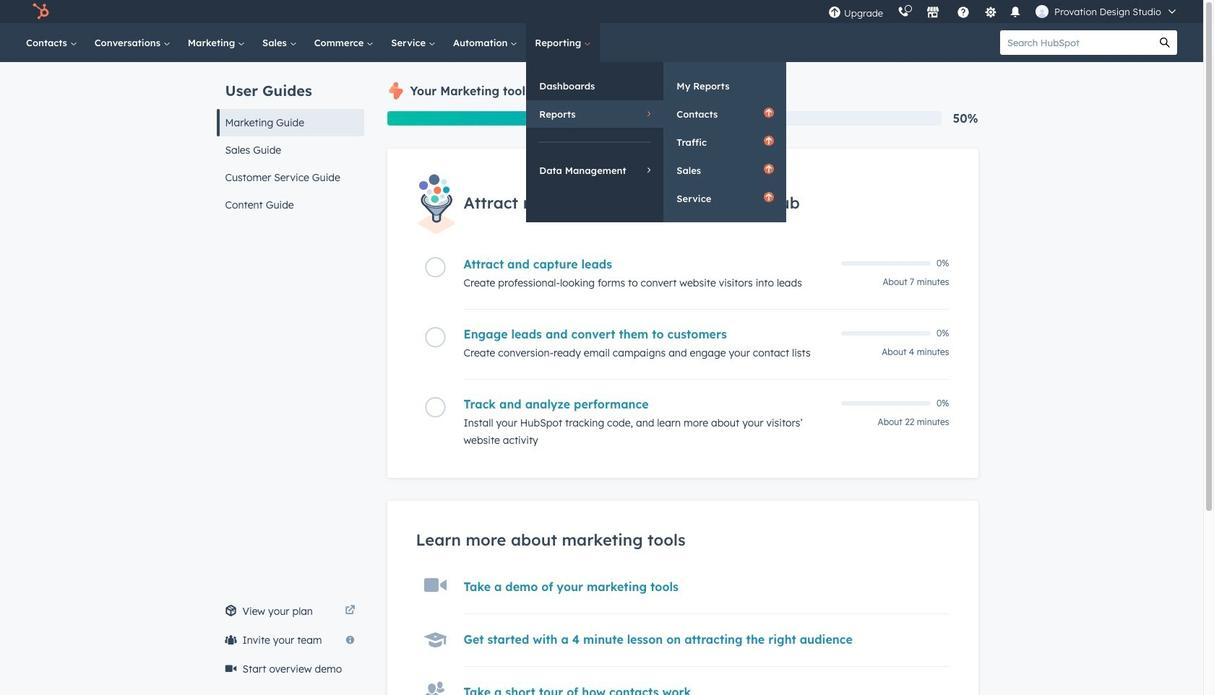 Task type: vqa. For each thing, say whether or not it's contained in the screenshot.
REPORTING menu
yes



Task type: describe. For each thing, give the bounding box(es) containing it.
reporting menu
[[526, 62, 787, 223]]

2 link opens in a new window image from the top
[[345, 606, 355, 617]]

james peterson image
[[1036, 5, 1049, 18]]



Task type: locate. For each thing, give the bounding box(es) containing it.
Search HubSpot search field
[[1000, 30, 1153, 55]]

progress bar
[[387, 111, 664, 126]]

marketplaces image
[[927, 7, 940, 20]]

link opens in a new window image
[[345, 603, 355, 621], [345, 606, 355, 617]]

1 link opens in a new window image from the top
[[345, 603, 355, 621]]

user guides element
[[216, 62, 364, 219]]

menu
[[821, 0, 1186, 23]]



